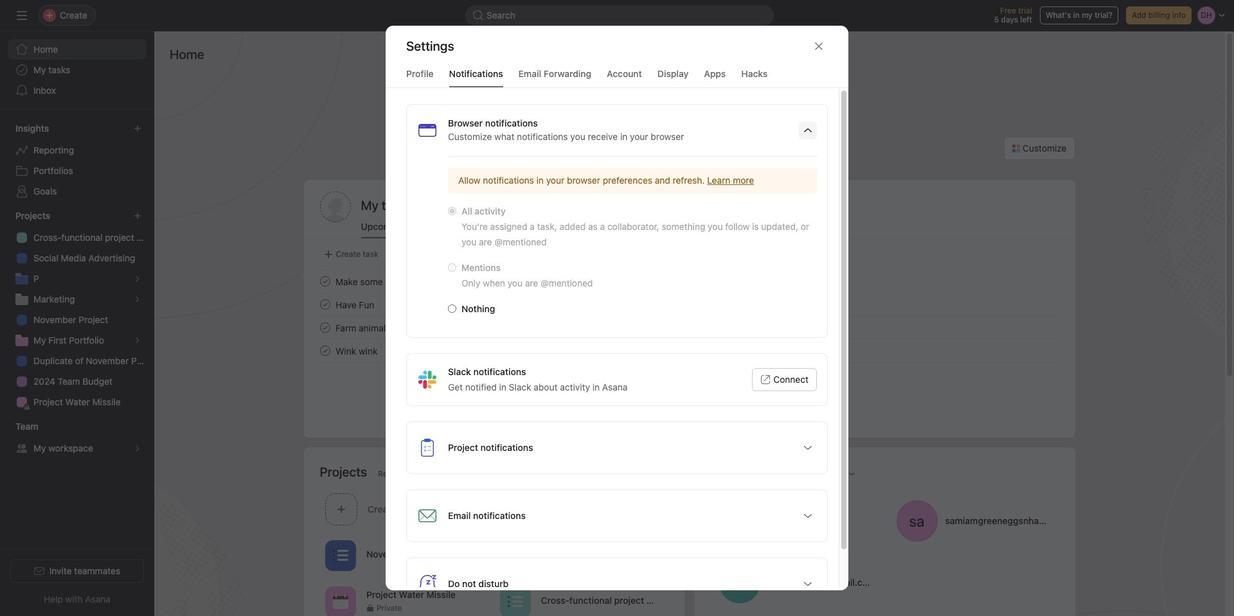 Task type: describe. For each thing, give the bounding box(es) containing it.
projects element
[[0, 204, 154, 415]]

teams element
[[0, 415, 154, 462]]

mark complete image for 1st mark complete option from the bottom of the page
[[317, 320, 333, 336]]

hide options image
[[803, 125, 813, 136]]

insights element
[[0, 117, 154, 204]]

3 mark complete checkbox from the top
[[317, 320, 333, 336]]

mark complete image for second mark complete option
[[317, 297, 333, 313]]

1 show options image from the top
[[803, 443, 813, 453]]

hide sidebar image
[[17, 10, 27, 21]]

0 vertical spatial list image
[[507, 502, 523, 517]]

calendar image
[[333, 595, 348, 610]]



Task type: locate. For each thing, give the bounding box(es) containing it.
2 show options image from the top
[[803, 511, 813, 522]]

mark complete image
[[317, 343, 333, 359]]

1 mark complete checkbox from the top
[[317, 274, 333, 289]]

list image
[[507, 595, 523, 610]]

list item
[[304, 270, 1076, 293], [304, 293, 1076, 316], [304, 316, 1076, 340], [304, 340, 1076, 363], [320, 490, 495, 529]]

list box
[[466, 5, 774, 26]]

0 horizontal spatial list image
[[333, 548, 348, 564]]

list image up board icon
[[507, 502, 523, 517]]

2 mark complete image from the top
[[317, 297, 333, 313]]

3 mark complete image from the top
[[317, 320, 333, 336]]

show options image
[[803, 443, 813, 453], [803, 511, 813, 522], [803, 579, 813, 590]]

2 mark complete checkbox from the top
[[317, 297, 333, 313]]

1 mark complete image from the top
[[317, 274, 333, 289]]

board image
[[507, 548, 523, 564]]

add profile photo image
[[320, 192, 351, 223]]

global element
[[0, 32, 154, 109]]

0 vertical spatial mark complete image
[[317, 274, 333, 289]]

mark complete image
[[317, 274, 333, 289], [317, 297, 333, 313], [317, 320, 333, 336]]

None radio
[[448, 207, 457, 215], [448, 305, 457, 313], [448, 207, 457, 215], [448, 305, 457, 313]]

Mark complete checkbox
[[317, 343, 333, 359]]

2 vertical spatial mark complete checkbox
[[317, 320, 333, 336]]

2 vertical spatial mark complete image
[[317, 320, 333, 336]]

3 show options image from the top
[[803, 579, 813, 590]]

dialog
[[386, 26, 849, 616]]

isinverse image
[[473, 10, 484, 21]]

settings tab list
[[386, 67, 849, 88]]

1 vertical spatial list image
[[333, 548, 348, 564]]

mark complete image for third mark complete option from the bottom of the page
[[317, 274, 333, 289]]

close this dialog image
[[814, 41, 824, 51]]

0 vertical spatial mark complete checkbox
[[317, 274, 333, 289]]

list image up calendar icon on the bottom of page
[[333, 548, 348, 564]]

None radio
[[448, 264, 457, 272]]

1 vertical spatial mark complete checkbox
[[317, 297, 333, 313]]

Mark complete checkbox
[[317, 274, 333, 289], [317, 297, 333, 313], [317, 320, 333, 336]]

1 vertical spatial show options image
[[803, 511, 813, 522]]

list image
[[507, 502, 523, 517], [333, 548, 348, 564]]

2 vertical spatial show options image
[[803, 579, 813, 590]]

1 vertical spatial mark complete image
[[317, 297, 333, 313]]

0 vertical spatial show options image
[[803, 443, 813, 453]]

1 horizontal spatial list image
[[507, 502, 523, 517]]



Task type: vqa. For each thing, say whether or not it's contained in the screenshot.
dialog
yes



